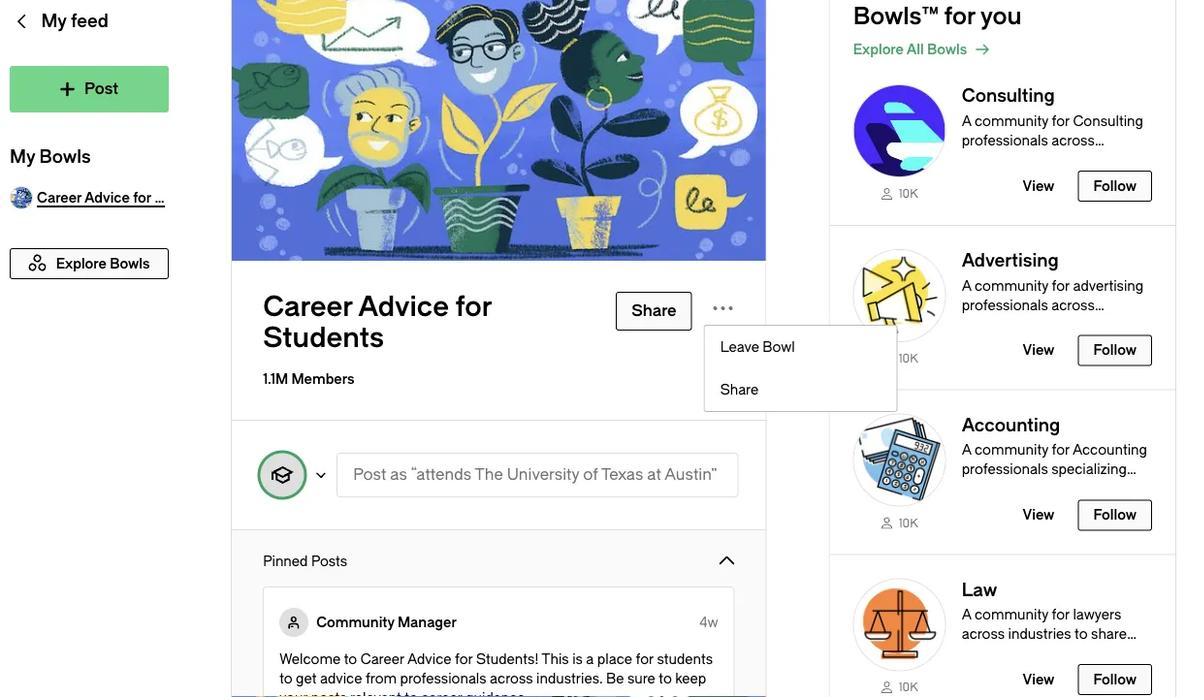 Task type: describe. For each thing, give the bounding box(es) containing it.
career inside career advice for students
[[263, 291, 353, 323]]

menu containing leave bowl
[[704, 325, 898, 412]]

1.1m
[[263, 371, 288, 387]]

image for bowl image for advertising
[[853, 249, 946, 342]]

0 vertical spatial toogle identity image
[[259, 452, 306, 499]]

leave bowl
[[720, 339, 795, 355]]

advertising a community for advertising professionals across companies
[[962, 250, 1144, 332]]

keep
[[675, 671, 706, 687]]

industries
[[1008, 626, 1071, 642]]

companies for consulting
[[962, 152, 1034, 168]]

advertising
[[1073, 278, 1144, 294]]

post as "attends the university of texas at austin" button
[[337, 453, 739, 498]]

post as "attends the university of texas at austin"
[[353, 466, 717, 484]]

career advice for students
[[263, 291, 492, 354]]

share
[[1091, 626, 1127, 642]]

professionals for consulting
[[962, 132, 1048, 148]]

my bowls
[[10, 147, 91, 167]]

law
[[962, 580, 997, 600]]

notes
[[962, 665, 998, 681]]

across inside advertising a community for advertising professionals across companies
[[1052, 297, 1095, 313]]

consulting a community for consulting professionals across companies
[[962, 86, 1143, 168]]

to inside law a community for lawyers across industries to share experiences and compare notes
[[1075, 626, 1088, 642]]

is
[[572, 651, 583, 667]]

this
[[542, 651, 569, 667]]

my for my bowls
[[10, 147, 35, 167]]

members
[[291, 371, 355, 387]]

10k for law
[[899, 681, 918, 694]]

a for law
[[962, 607, 971, 623]]

experiences
[[962, 646, 1041, 662]]

advertising
[[962, 250, 1059, 271]]

a
[[586, 651, 594, 667]]

of
[[583, 466, 598, 484]]

across inside welcome to career advice for students! this is a place for students to get advice from professionals across industries. be sure to keep your posts relevant to career guidance.
[[490, 671, 533, 687]]

1 horizontal spatial bowls
[[927, 41, 967, 57]]

to right the sure
[[659, 671, 672, 687]]

sure
[[627, 671, 655, 687]]

community
[[316, 614, 394, 630]]

career
[[421, 690, 462, 697]]

get
[[296, 671, 317, 687]]

bowls™
[[853, 3, 939, 30]]

compare
[[1071, 646, 1130, 662]]

my feed
[[41, 11, 109, 32]]

advice
[[320, 671, 362, 687]]

bowls™ for you
[[853, 3, 1022, 30]]

advice inside career advice for students
[[358, 291, 449, 323]]

accounting
[[962, 415, 1060, 435]]

manager
[[398, 614, 457, 630]]

"attends
[[411, 466, 471, 484]]

post
[[353, 466, 386, 484]]

pinned posts
[[263, 553, 347, 569]]

1 vertical spatial consulting
[[1073, 113, 1143, 129]]

2 10k from the top
[[899, 352, 918, 365]]

my feed link
[[10, 0, 169, 66]]

community for law
[[975, 607, 1048, 623]]

for inside law a community for lawyers across industries to share experiences and compare notes
[[1052, 607, 1070, 623]]

industries.
[[536, 671, 603, 687]]

be
[[606, 671, 624, 687]]

students
[[263, 322, 384, 354]]

community manager
[[316, 614, 457, 630]]

leave
[[720, 339, 759, 355]]

lawyers
[[1073, 607, 1121, 623]]

1 vertical spatial toogle identity image
[[279, 608, 309, 637]]

across inside consulting a community for consulting professionals across companies
[[1052, 132, 1095, 148]]



Task type: locate. For each thing, give the bounding box(es) containing it.
2 image for bowl image from the top
[[853, 249, 946, 342]]

1 10k link from the top
[[853, 185, 946, 201]]

students!
[[476, 651, 539, 667]]

at
[[647, 466, 661, 484]]

university
[[507, 466, 579, 484]]

1.1m members
[[263, 371, 355, 387]]

4w
[[700, 614, 718, 630]]

career up the from at the bottom left of page
[[360, 651, 404, 667]]

toogle identity image up "pinned" on the left bottom of the page
[[259, 452, 306, 499]]

across inside law a community for lawyers across industries to share experiences and compare notes
[[962, 626, 1005, 642]]

menu
[[704, 325, 898, 412]]

to down 'lawyers'
[[1075, 626, 1088, 642]]

toogle identity image up welcome
[[279, 608, 309, 637]]

for
[[944, 3, 975, 30], [1052, 113, 1070, 129], [1052, 278, 1070, 294], [455, 291, 492, 323], [1052, 607, 1070, 623], [455, 651, 473, 667], [636, 651, 654, 667]]

1 image for bowl image from the top
[[853, 84, 946, 177]]

2 vertical spatial professionals
[[400, 671, 487, 687]]

posts
[[311, 690, 347, 697]]

0 vertical spatial companies
[[962, 152, 1034, 168]]

professionals up career
[[400, 671, 487, 687]]

3 10k link from the top
[[853, 515, 946, 531]]

a down explore all bowls link
[[962, 113, 971, 129]]

image for bowl image for accounting
[[853, 414, 946, 507]]

1 companies from the top
[[962, 152, 1034, 168]]

companies for advertising
[[962, 316, 1034, 332]]

2 vertical spatial community
[[975, 607, 1048, 623]]

all
[[907, 41, 924, 57]]

1 vertical spatial a
[[962, 278, 971, 294]]

austin"
[[665, 466, 717, 484]]

career inside welcome to career advice for students! this is a place for students to get advice from professionals across industries. be sure to keep your posts relevant to career guidance.
[[360, 651, 404, 667]]

a down advertising
[[962, 278, 971, 294]]

from
[[366, 671, 397, 687]]

0 vertical spatial advice
[[358, 291, 449, 323]]

you
[[980, 3, 1022, 30]]

to up the your in the bottom left of the page
[[279, 671, 293, 687]]

4 10k from the top
[[899, 681, 918, 694]]

welcome to career advice for students! this is a place for students to get advice from professionals across industries. be sure to keep your posts relevant to career guidance.
[[279, 651, 713, 697]]

professionals
[[962, 132, 1048, 148], [962, 297, 1048, 313], [400, 671, 487, 687]]

the
[[475, 466, 503, 484]]

professionals down advertising
[[962, 297, 1048, 313]]

image for bowl image for consulting
[[853, 84, 946, 177]]

1 vertical spatial companies
[[962, 316, 1034, 332]]

image for bowl image
[[853, 84, 946, 177], [853, 249, 946, 342], [853, 414, 946, 507], [853, 578, 946, 671]]

3 10k from the top
[[899, 516, 918, 530]]

0 horizontal spatial bowls
[[39, 147, 91, 167]]

across
[[1052, 132, 1095, 148], [1052, 297, 1095, 313], [962, 626, 1005, 642], [490, 671, 533, 687]]

image for bowl image for law
[[853, 578, 946, 671]]

relevant
[[350, 690, 401, 697]]

community down advertising
[[975, 278, 1048, 294]]

2 10k link from the top
[[853, 350, 946, 366]]

your
[[279, 690, 308, 697]]

0 vertical spatial career
[[263, 291, 353, 323]]

10k for consulting
[[899, 187, 918, 201]]

0 horizontal spatial my
[[10, 147, 35, 167]]

1 community from the top
[[975, 113, 1048, 129]]

explore all bowls link
[[853, 38, 1175, 61]]

texas
[[601, 466, 643, 484]]

1 vertical spatial community
[[975, 278, 1048, 294]]

0 vertical spatial bowls
[[927, 41, 967, 57]]

as
[[390, 466, 407, 484]]

community up industries
[[975, 607, 1048, 623]]

share menu item
[[705, 369, 897, 411]]

3 a from the top
[[962, 607, 971, 623]]

for inside advertising a community for advertising professionals across companies
[[1052, 278, 1070, 294]]

1 vertical spatial career
[[360, 651, 404, 667]]

professionals inside advertising a community for advertising professionals across companies
[[962, 297, 1048, 313]]

community inside law a community for lawyers across industries to share experiences and compare notes
[[975, 607, 1048, 623]]

4 10k link from the top
[[853, 679, 946, 695]]

for inside consulting a community for consulting professionals across companies
[[1052, 113, 1070, 129]]

community down explore all bowls link
[[975, 113, 1048, 129]]

welcome
[[279, 651, 341, 667]]

2 community from the top
[[975, 278, 1048, 294]]

career up 1.1m members
[[263, 291, 353, 323]]

advice
[[358, 291, 449, 323], [407, 651, 451, 667]]

explore
[[853, 41, 904, 57]]

posts
[[311, 553, 347, 569]]

bowls
[[927, 41, 967, 57], [39, 147, 91, 167]]

10k link for advertising
[[853, 350, 946, 366]]

to
[[1075, 626, 1088, 642], [344, 651, 357, 667], [279, 671, 293, 687], [659, 671, 672, 687], [405, 690, 418, 697]]

0 vertical spatial professionals
[[962, 132, 1048, 148]]

1 vertical spatial professionals
[[962, 297, 1048, 313]]

1 vertical spatial advice
[[407, 651, 451, 667]]

10k
[[899, 187, 918, 201], [899, 352, 918, 365], [899, 516, 918, 530], [899, 681, 918, 694]]

1 vertical spatial bowls
[[39, 147, 91, 167]]

toogle identity image
[[259, 452, 306, 499], [279, 608, 309, 637]]

professionals inside consulting a community for consulting professionals across companies
[[962, 132, 1048, 148]]

pinned
[[263, 553, 308, 569]]

a down law
[[962, 607, 971, 623]]

1 horizontal spatial consulting
[[1073, 113, 1143, 129]]

1 horizontal spatial my
[[41, 11, 67, 32]]

companies inside consulting a community for consulting professionals across companies
[[962, 152, 1034, 168]]

10k link
[[853, 185, 946, 201], [853, 350, 946, 366], [853, 515, 946, 531], [853, 679, 946, 695]]

a for advertising
[[962, 278, 971, 294]]

my
[[41, 11, 67, 32], [10, 147, 35, 167]]

1 a from the top
[[962, 113, 971, 129]]

0 horizontal spatial career
[[263, 291, 353, 323]]

professionals for advertising
[[962, 297, 1048, 313]]

a inside advertising a community for advertising professionals across companies
[[962, 278, 971, 294]]

law a community for lawyers across industries to share experiences and compare notes
[[962, 580, 1130, 681]]

a for consulting
[[962, 113, 971, 129]]

0 vertical spatial consulting
[[962, 86, 1055, 106]]

community
[[975, 113, 1048, 129], [975, 278, 1048, 294], [975, 607, 1048, 623]]

a
[[962, 113, 971, 129], [962, 278, 971, 294], [962, 607, 971, 623]]

a inside law a community for lawyers across industries to share experiences and compare notes
[[962, 607, 971, 623]]

consulting
[[962, 86, 1055, 106], [1073, 113, 1143, 129]]

leave bowl menu item
[[705, 326, 897, 369]]

community for advertising
[[975, 278, 1048, 294]]

3 image for bowl image from the top
[[853, 414, 946, 507]]

feed
[[71, 11, 109, 32]]

advice inside welcome to career advice for students! this is a place for students to get advice from professionals across industries. be sure to keep your posts relevant to career guidance.
[[407, 651, 451, 667]]

community inside consulting a community for consulting professionals across companies
[[975, 113, 1048, 129]]

0 vertical spatial a
[[962, 113, 971, 129]]

community for consulting
[[975, 113, 1048, 129]]

2 companies from the top
[[962, 316, 1034, 332]]

3 community from the top
[[975, 607, 1048, 623]]

10k for accounting
[[899, 516, 918, 530]]

a inside consulting a community for consulting professionals across companies
[[962, 113, 971, 129]]

10k link for law
[[853, 679, 946, 695]]

companies inside advertising a community for advertising professionals across companies
[[962, 316, 1034, 332]]

1 vertical spatial my
[[10, 147, 35, 167]]

1 horizontal spatial career
[[360, 651, 404, 667]]

10k link for consulting
[[853, 185, 946, 201]]

career
[[263, 291, 353, 323], [360, 651, 404, 667]]

explore all bowls
[[853, 41, 967, 57]]

and
[[1044, 646, 1068, 662]]

4 image for bowl image from the top
[[853, 578, 946, 671]]

professionals inside welcome to career advice for students! this is a place for students to get advice from professionals across industries. be sure to keep your posts relevant to career guidance.
[[400, 671, 487, 687]]

2 a from the top
[[962, 278, 971, 294]]

0 horizontal spatial consulting
[[962, 86, 1055, 106]]

place
[[597, 651, 632, 667]]

0 vertical spatial community
[[975, 113, 1048, 129]]

bowl
[[763, 339, 795, 355]]

community inside advertising a community for advertising professionals across companies
[[975, 278, 1048, 294]]

students
[[657, 651, 713, 667]]

to left career
[[405, 690, 418, 697]]

2 vertical spatial a
[[962, 607, 971, 623]]

professionals down explore all bowls link
[[962, 132, 1048, 148]]

to up advice
[[344, 651, 357, 667]]

for inside career advice for students
[[455, 291, 492, 323]]

share
[[720, 382, 759, 398]]

companies
[[962, 152, 1034, 168], [962, 316, 1034, 332]]

my for my feed
[[41, 11, 67, 32]]

0 vertical spatial my
[[41, 11, 67, 32]]

guidance.
[[466, 690, 529, 697]]

1 10k from the top
[[899, 187, 918, 201]]



Task type: vqa. For each thing, say whether or not it's contained in the screenshot.
individuals.
no



